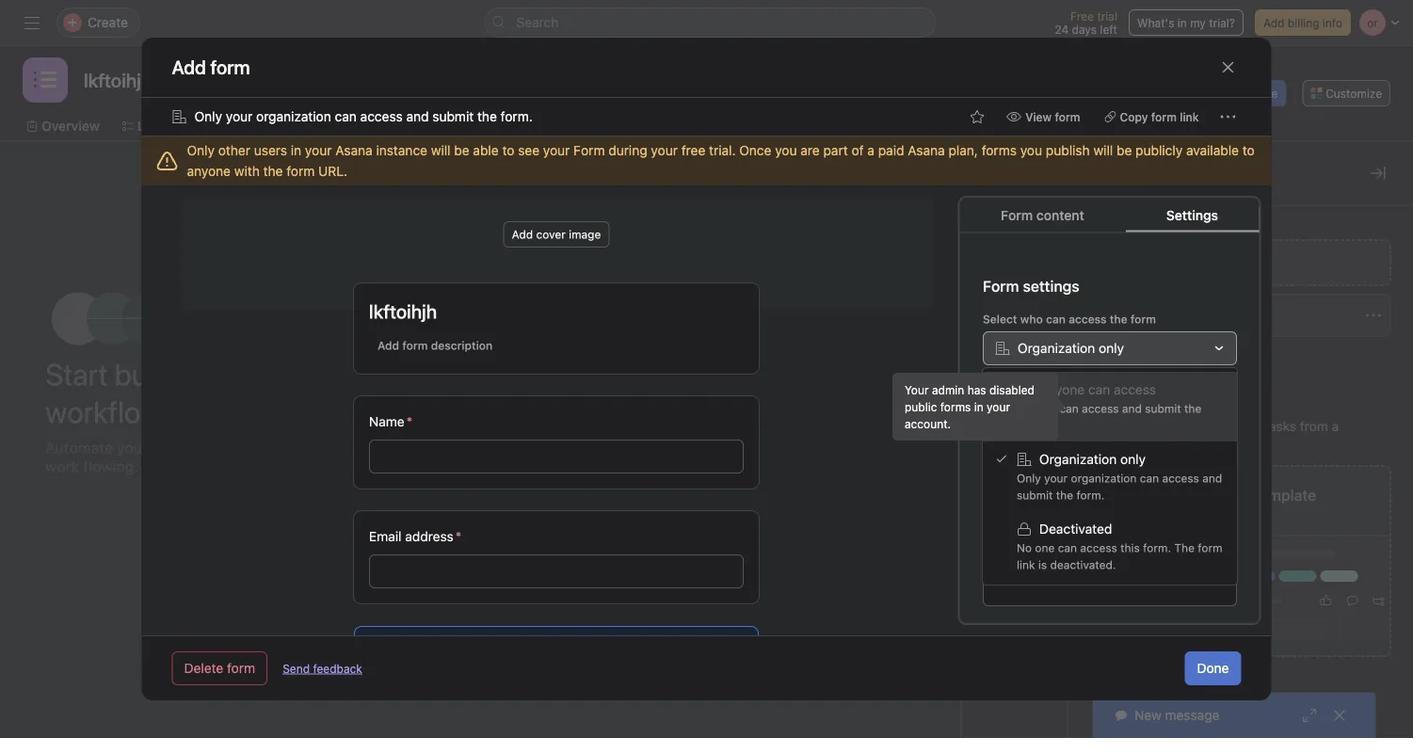 Task type: vqa. For each thing, say whether or not it's contained in the screenshot.
"customize" within customize dropdown button
yes



Task type: locate. For each thing, give the bounding box(es) containing it.
access up anyone can access and submit the form.
[[1114, 382, 1156, 397]]

asana right paid
[[908, 143, 945, 158]]

copy for copy form link
[[1120, 110, 1148, 123]]

your admin has disabled public forms in your account. tooltip
[[894, 374, 1063, 440]]

and up instance
[[406, 109, 429, 124]]

submit
[[432, 109, 474, 124], [1145, 402, 1181, 415], [1017, 489, 1053, 502]]

0 horizontal spatial will
[[431, 143, 451, 158]]

* right address
[[455, 529, 461, 544]]

the up standardized
[[1185, 402, 1202, 415]]

has
[[968, 383, 986, 396]]

1 horizontal spatial collaborators
[[1059, 637, 1139, 653]]

1 horizontal spatial tasks
[[881, 432, 910, 445]]

my right submitters
[[1123, 622, 1141, 637]]

form inside the only other users in your asana instance will be able to see your form during your free trial.  once you are part of a paid asana plan, forms you publish will be publicly available to anyone with the form url.
[[574, 143, 605, 158]]

1 you from the left
[[775, 143, 797, 158]]

organization down "should"
[[1040, 452, 1117, 467]]

2 vertical spatial this
[[1121, 541, 1140, 555]]

can down directly
[[1060, 402, 1079, 415]]

2 horizontal spatial submit
[[1145, 402, 1181, 415]]

2 be from the left
[[1117, 143, 1132, 158]]

add to starred image
[[970, 109, 985, 124]]

form. left the at bottom
[[1143, 541, 1171, 555]]

1 horizontal spatial this
[[1017, 379, 1037, 392]]

my inside button
[[1190, 16, 1206, 29]]

0 horizontal spatial a
[[868, 143, 875, 158]]

0 vertical spatial anyone
[[1040, 382, 1085, 397]]

and up quickly
[[1122, 402, 1142, 415]]

0 horizontal spatial submit
[[432, 109, 474, 124]]

organization up the done
[[1145, 622, 1220, 637]]

submit up create
[[1145, 402, 1181, 415]]

tasks left the from on the right bottom of the page
[[1265, 419, 1297, 434]]

Your submission has been received text field
[[983, 533, 1237, 607]]

send feedback link
[[283, 660, 362, 677]]

1 vertical spatial forms
[[940, 400, 971, 413]]

submit up confirmation message at the bottom
[[1017, 489, 1053, 502]]

your up other
[[226, 109, 253, 124]]

task
[[936, 383, 958, 396], [1221, 486, 1251, 504], [1030, 637, 1056, 653]]

0 horizontal spatial collaborators
[[906, 549, 986, 564]]

1 horizontal spatial my
[[1190, 16, 1206, 29]]

1 horizontal spatial submit
[[1017, 489, 1053, 502]]

name *
[[369, 414, 412, 429]]

customize down publicly
[[1091, 162, 1182, 184]]

form left the url.
[[286, 163, 315, 179]]

1 horizontal spatial will
[[1094, 143, 1113, 158]]

quickly create standardized tasks from a template.
[[1091, 419, 1339, 455]]

the
[[477, 109, 497, 124], [263, 163, 283, 179], [1109, 313, 1127, 326], [1185, 402, 1202, 415], [1056, 489, 1074, 502]]

only inside 'popup button'
[[1098, 341, 1124, 356]]

organization only down "should"
[[1040, 452, 1146, 467]]

two minutes
[[199, 394, 356, 430]]

and inside add form dialog
[[406, 109, 429, 124]]

1 vertical spatial submit
[[1145, 402, 1181, 415]]

can right who
[[1046, 313, 1065, 326]]

0 horizontal spatial organization
[[256, 109, 331, 124]]

message
[[1057, 511, 1105, 524]]

a inside quickly create standardized tasks from a template.
[[1332, 419, 1339, 434]]

0 horizontal spatial task
[[936, 383, 958, 396]]

in right what's
[[1178, 16, 1187, 29]]

0 vertical spatial organization only
[[1017, 341, 1124, 356]]

in down timeline
[[291, 143, 301, 158]]

2 vertical spatial task
[[1030, 637, 1056, 653]]

to inside when tasks move to this section, what should happen automatically?
[[945, 432, 956, 445]]

anyone for anyone can access and submit the form.
[[1017, 402, 1057, 415]]

submit inside anyone can access and submit the form.
[[1145, 402, 1181, 415]]

view
[[1026, 110, 1052, 123]]

1 horizontal spatial lkftoihjh
[[493, 484, 542, 500]]

customize down info
[[1326, 87, 1382, 100]]

disabled
[[990, 383, 1035, 396]]

asana
[[335, 143, 373, 158], [908, 143, 945, 158]]

anyone for anyone can access
[[1040, 382, 1085, 397]]

form inside button
[[227, 661, 255, 676]]

2 horizontal spatial tasks
[[1265, 419, 1297, 434]]

share inside button
[[1247, 87, 1278, 100]]

1 horizontal spatial forms
[[982, 143, 1017, 158]]

and down quickly create standardized tasks from a template. at bottom
[[1203, 472, 1222, 485]]

automate
[[45, 439, 113, 457]]

delete form
[[184, 661, 255, 676]]

in
[[1178, 16, 1187, 29], [291, 143, 301, 158], [169, 394, 192, 430], [974, 400, 984, 413], [1109, 622, 1120, 637]]

add cover image button
[[503, 221, 609, 248]]

form inside "button"
[[402, 339, 427, 352]]

0 vertical spatial collaborators
[[906, 549, 986, 564]]

1 be from the left
[[454, 143, 470, 158]]

description
[[431, 339, 492, 352]]

1 vertical spatial only
[[1121, 452, 1146, 467]]

0 horizontal spatial form
[[574, 143, 605, 158]]

content
[[1037, 207, 1085, 223]]

access inside no one can access this form. the form link is deactivated.
[[1080, 541, 1117, 555]]

0 horizontal spatial are
[[522, 310, 549, 332]]

0 vertical spatial form
[[574, 143, 605, 158]]

access down quickly create standardized tasks from a template. at bottom
[[1162, 472, 1199, 485]]

1 vertical spatial organization
[[1071, 472, 1137, 485]]

1 horizontal spatial customize
[[1326, 87, 1382, 100]]

form. up see
[[501, 109, 533, 124]]

only down copy embed code
[[1017, 472, 1041, 485]]

form right the at bottom
[[1198, 541, 1223, 555]]

organization only down select who can access the form
[[1017, 341, 1124, 356]]

0 horizontal spatial this
[[959, 432, 980, 445]]

1 horizontal spatial share
[[1247, 87, 1278, 100]]

1 vertical spatial task
[[1221, 486, 1251, 504]]

1 vertical spatial only your organization can access and submit the form.
[[1017, 472, 1222, 502]]

this left the at bottom
[[1121, 541, 1140, 555]]

1 up add collaborators 'button'
[[998, 507, 1004, 520]]

send
[[283, 662, 310, 675]]

organization inside add submitters in my organization as task collaborators
[[1145, 622, 1220, 637]]

forms right the plan,
[[982, 143, 1017, 158]]

this down your admin has disabled public forms in your account.
[[959, 432, 980, 445]]

form. inside add form dialog
[[501, 109, 533, 124]]

1 vertical spatial organization only
[[1040, 452, 1146, 467]]

added
[[655, 310, 708, 332]]

only down add to starred icon
[[194, 109, 222, 124]]

no
[[1017, 541, 1032, 555]]

apps
[[1001, 414, 1029, 427]]

be left able
[[454, 143, 470, 158]]

files link
[[766, 116, 810, 137]]

task left has
[[936, 383, 958, 396]]

1 vertical spatial anyone
[[1017, 402, 1057, 415]]

deactivated
[[1040, 521, 1112, 537]]

you
[[775, 143, 797, 158], [1020, 143, 1042, 158]]

0 horizontal spatial code
[[1054, 445, 1081, 458]]

will
[[431, 143, 451, 158], [1094, 143, 1113, 158]]

only down quickly
[[1121, 452, 1146, 467]]

link
[[1180, 110, 1199, 123], [1040, 379, 1060, 392], [1198, 408, 1216, 421], [1017, 558, 1035, 572]]

your up two minutes
[[224, 356, 281, 392]]

0 vertical spatial organization
[[1017, 341, 1095, 356]]

0 vertical spatial my
[[1190, 16, 1206, 29]]

workflow
[[456, 118, 515, 134]]

to right 'available'
[[1243, 143, 1255, 158]]

access up deactivated.
[[1080, 541, 1117, 555]]

None text field
[[79, 63, 156, 97], [995, 473, 1143, 488], [79, 63, 156, 97], [995, 473, 1143, 488]]

1 horizontal spatial lkftoihjh button
[[1091, 294, 1392, 337]]

2 horizontal spatial this
[[1121, 541, 1140, 555]]

copy code
[[1159, 474, 1216, 487]]

0 vertical spatial share
[[1247, 87, 1278, 100]]

left
[[1100, 23, 1118, 36]]

1 vertical spatial form
[[1001, 207, 1033, 223]]

calendar
[[362, 118, 418, 134]]

to right move
[[945, 432, 956, 445]]

expand new message image
[[1302, 708, 1317, 723]]

keep
[[293, 439, 326, 457]]

1 horizontal spatial be
[[1117, 143, 1132, 158]]

a right the from on the right bottom of the page
[[1332, 419, 1339, 434]]

your up apps
[[987, 400, 1010, 413]]

your left team's
[[117, 439, 148, 457]]

templates
[[989, 616, 1041, 629]]

task inside add submitters in my organization as task collaborators
[[1030, 637, 1056, 653]]

form up 3 fields
[[1001, 207, 1033, 223]]

select
[[983, 313, 1017, 326]]

add for add submitters in my organization as task collaborators
[[1013, 622, 1037, 637]]

* right name at bottom left
[[406, 414, 412, 429]]

to right added
[[713, 310, 730, 332]]

1 vertical spatial collaborators
[[1059, 637, 1139, 653]]

0 vertical spatial forms
[[982, 143, 1017, 158]]

0 horizontal spatial forms
[[940, 400, 971, 413]]

embed
[[1014, 445, 1051, 458]]

new message
[[1135, 708, 1220, 723]]

trial
[[1097, 9, 1118, 23]]

once
[[739, 143, 772, 158]]

anyone right disabled
[[1040, 382, 1085, 397]]

form left description
[[402, 339, 427, 352]]

list link
[[122, 116, 160, 137]]

2 vertical spatial only
[[1017, 472, 1041, 485]]

form. inside no one can access this form. the form link is deactivated.
[[1143, 541, 1171, 555]]

copy for copy code
[[1159, 474, 1187, 487]]

anyone
[[1040, 382, 1085, 397], [1017, 402, 1057, 415]]

in down has
[[974, 400, 984, 413]]

1 horizontal spatial task
[[1030, 637, 1056, 653]]

1 horizontal spatial only your organization can access and submit the form.
[[1017, 472, 1222, 502]]

0 vertical spatial only your organization can access and submit the form.
[[194, 109, 533, 124]]

tasks
[[553, 310, 598, 332], [1265, 419, 1297, 434], [881, 432, 910, 445]]

1 horizontal spatial code
[[1190, 474, 1216, 487]]

in right submitters
[[1109, 622, 1120, 637]]

customize
[[1326, 87, 1382, 100], [1091, 162, 1182, 184]]

timeline
[[272, 118, 325, 134]]

add inside add submitters in my organization as task collaborators
[[1013, 622, 1037, 637]]

more actions image
[[1221, 109, 1236, 124]]

share for share this link directly
[[983, 379, 1014, 392]]

0 horizontal spatial my
[[1123, 622, 1141, 637]]

your
[[905, 383, 929, 396]]

template
[[1255, 486, 1316, 504]]

this up apps
[[1017, 379, 1037, 392]]

only your organization can access and submit the form.
[[194, 109, 533, 124], [1017, 472, 1222, 502]]

2 you from the left
[[1020, 143, 1042, 158]]

tasks inside when tasks move to this section, what should happen automatically?
[[881, 432, 910, 445]]

2 vertical spatial organization
[[1145, 622, 1220, 637]]

collaborators left no at the right of page
[[906, 549, 986, 564]]

form right view at right
[[1055, 110, 1081, 123]]

the up the message
[[1056, 489, 1074, 502]]

2 horizontal spatial organization
[[1145, 622, 1220, 637]]

add collaborators
[[879, 549, 986, 564]]

be left publicly
[[1117, 143, 1132, 158]]

copy inside button
[[1159, 474, 1187, 487]]

0 vertical spatial are
[[801, 143, 820, 158]]

0 vertical spatial customize
[[1326, 87, 1382, 100]]

free
[[681, 143, 706, 158]]

this inside no one can access this form. the form link is deactivated.
[[1121, 541, 1140, 555]]

add task template
[[1189, 486, 1316, 504]]

the up the "organization only" 'popup button'
[[1109, 313, 1127, 326]]

tasks left move
[[881, 432, 910, 445]]

1 horizontal spatial are
[[801, 143, 820, 158]]

lkftoihjh inside add form dialog
[[369, 300, 437, 323]]

1 form
[[998, 507, 1032, 520]]

admin
[[932, 383, 964, 396]]

the up able
[[477, 109, 497, 124]]

form down "dashboard" link
[[574, 143, 605, 158]]

lkftoihjh down "manually" at the bottom left
[[493, 484, 542, 500]]

are right how
[[522, 310, 549, 332]]

and
[[406, 109, 429, 124], [1122, 402, 1142, 415], [263, 439, 289, 457], [1203, 472, 1222, 485]]

0 vertical spatial submit
[[432, 109, 474, 124]]

0 horizontal spatial be
[[454, 143, 470, 158]]

asana up the url.
[[335, 143, 373, 158]]

form right delete
[[227, 661, 255, 676]]

form. inside anyone can access and submit the form.
[[1017, 419, 1045, 432]]

in inside add submitters in my organization as task collaborators
[[1109, 622, 1120, 637]]

2 will from the left
[[1094, 143, 1113, 158]]

anyone can access and submit the form.
[[1017, 402, 1202, 432]]

close details image
[[1371, 166, 1386, 181]]

task right as
[[1030, 637, 1056, 653]]

1 vertical spatial lkftoihjh button
[[459, 470, 750, 514]]

will right publish
[[1094, 143, 1113, 158]]

are left part at the top right of the page
[[801, 143, 820, 158]]

1 horizontal spatial you
[[1020, 143, 1042, 158]]

collaborators down your submission has been received text box
[[1059, 637, 1139, 653]]

other
[[218, 143, 250, 158]]

this inside when tasks move to this section, what should happen automatically?
[[959, 432, 980, 445]]

0 horizontal spatial *
[[406, 414, 412, 429]]

add inside "button"
[[377, 339, 399, 352]]

1 left incomplete
[[865, 383, 871, 396]]

only
[[194, 109, 222, 124], [187, 143, 215, 158], [1017, 472, 1041, 485]]

0 horizontal spatial only your organization can access and submit the form.
[[194, 109, 533, 124]]

are inside how are tasks being added to this project?
[[522, 310, 549, 332]]

cover
[[536, 228, 565, 241]]

will right instance
[[431, 143, 451, 158]]

quickly
[[1091, 419, 1136, 434]]

code right embed on the right
[[1054, 445, 1081, 458]]

1 vertical spatial organization
[[1040, 452, 1117, 467]]

organization up users
[[256, 109, 331, 124]]

0 horizontal spatial share
[[983, 379, 1014, 392]]

form. up copy embed code
[[1017, 419, 1045, 432]]

1 vertical spatial share
[[983, 379, 1014, 392]]

in up team's
[[169, 394, 192, 430]]

1 horizontal spatial a
[[1332, 419, 1339, 434]]

in inside the only other users in your asana instance will be able to see your form during your free trial.  once you are part of a paid asana plan, forms you publish will be publicly available to anyone with the form url.
[[291, 143, 301, 158]]

start building your workflow in two minutes automate your team's process and keep work flowing.
[[45, 356, 356, 476]]

1 vertical spatial my
[[1123, 622, 1141, 637]]

forms down admin
[[940, 400, 971, 413]]

paid
[[878, 143, 904, 158]]

add inside 'button'
[[879, 549, 903, 564]]

1 for 1 incomplete task
[[865, 383, 871, 396]]

2 horizontal spatial lkftoihjh
[[1126, 307, 1175, 323]]

are inside the only other users in your asana instance will be able to see your form during your free trial.  once you are part of a paid asana plan, forms you publish will be publicly available to anyone with the form url.
[[801, 143, 820, 158]]

form settings
[[983, 278, 1079, 296]]

3 fields
[[995, 230, 1035, 243]]

organization down select who can access the form
[[1017, 341, 1095, 356]]

only your organization can access and submit the form. down the template.
[[1017, 472, 1222, 502]]

code down quickly create standardized tasks from a template. at bottom
[[1190, 474, 1216, 487]]

1 vertical spatial only
[[187, 143, 215, 158]]

0 vertical spatial 1
[[865, 383, 871, 396]]

you down view at right
[[1020, 143, 1042, 158]]

2 horizontal spatial task
[[1221, 486, 1251, 504]]

only your organization can access and submit the form. up instance
[[194, 109, 533, 124]]

1 horizontal spatial asana
[[908, 143, 945, 158]]

search
[[516, 15, 559, 30]]

0 horizontal spatial 1
[[865, 383, 871, 396]]

1 vertical spatial 1
[[998, 507, 1004, 520]]

1 vertical spatial *
[[455, 529, 461, 544]]

can inside no one can access this form. the form link is deactivated.
[[1058, 541, 1077, 555]]

0 horizontal spatial lkftoihjh button
[[459, 470, 750, 514]]

1 asana from the left
[[335, 143, 373, 158]]

0 horizontal spatial lkftoihjh
[[369, 300, 437, 323]]

your admin has disabled public forms in your account.
[[905, 383, 1035, 430]]

1 for 1 form
[[998, 507, 1004, 520]]

None text field
[[995, 407, 1151, 423]]

share this link directly
[[983, 379, 1104, 392]]

1 vertical spatial code
[[1190, 474, 1216, 487]]

publicly
[[1136, 143, 1183, 158]]

link left the more actions icon
[[1180, 110, 1199, 123]]

create
[[1140, 419, 1178, 434]]

to
[[502, 143, 515, 158], [1243, 143, 1255, 158], [713, 310, 730, 332], [945, 432, 956, 445]]

share inside add form dialog
[[983, 379, 1014, 392]]

search list box
[[484, 8, 936, 38]]

in inside button
[[1178, 16, 1187, 29]]

0 vertical spatial a
[[868, 143, 875, 158]]

during
[[609, 143, 647, 158]]

lkftoihjh up add form description
[[369, 300, 437, 323]]

lkftoihjh up the "organization only" 'popup button'
[[1126, 307, 1175, 323]]

workflow link
[[441, 116, 515, 137]]

access down anyone can access
[[1082, 402, 1119, 415]]

and left keep
[[263, 439, 289, 457]]

organization down the template.
[[1071, 472, 1137, 485]]

organization
[[256, 109, 331, 124], [1071, 472, 1137, 485], [1145, 622, 1220, 637]]

0 horizontal spatial customize
[[1091, 162, 1182, 184]]

this
[[1017, 379, 1037, 392], [959, 432, 980, 445], [1121, 541, 1140, 555]]

submit up able
[[432, 109, 474, 124]]

1 horizontal spatial 1
[[998, 507, 1004, 520]]

work flowing.
[[45, 458, 139, 476]]

0 vertical spatial only
[[1098, 341, 1124, 356]]

0 horizontal spatial you
[[775, 143, 797, 158]]

copy for copy embed code
[[983, 445, 1011, 458]]

anyone inside anyone can access and submit the form.
[[1017, 402, 1057, 415]]

1 vertical spatial are
[[522, 310, 549, 332]]

0 horizontal spatial tasks
[[553, 310, 598, 332]]

only up 'anyone'
[[187, 143, 215, 158]]

you down files link
[[775, 143, 797, 158]]

1 horizontal spatial *
[[455, 529, 461, 544]]

0 vertical spatial this
[[1017, 379, 1037, 392]]

1 vertical spatial a
[[1332, 419, 1339, 434]]

1 vertical spatial this
[[959, 432, 980, 445]]



Task type: describe. For each thing, give the bounding box(es) containing it.
lkftoihjh for lkftoihjh button to the left
[[493, 484, 542, 500]]

add cover image
[[511, 228, 601, 241]]

is
[[1038, 558, 1047, 572]]

copy link
[[1167, 408, 1216, 421]]

only your organization can access and submit the form. inside add form dialog
[[194, 109, 533, 124]]

access inside only your organization can access and submit the form.
[[1162, 472, 1199, 485]]

messages link
[[665, 116, 743, 137]]

delete
[[184, 661, 223, 676]]

1 horizontal spatial organization
[[1071, 472, 1137, 485]]

add billing info
[[1264, 16, 1343, 29]]

close this dialog image
[[1221, 60, 1236, 75]]

0 vertical spatial lkftoihjh button
[[1091, 294, 1392, 337]]

list image
[[34, 69, 56, 91]]

dashboard link
[[560, 116, 643, 137]]

add form description button
[[369, 332, 501, 359]]

form content
[[1001, 207, 1085, 223]]

done
[[1197, 661, 1229, 676]]

link right create
[[1198, 408, 1216, 421]]

organization inside 'popup button'
[[1017, 341, 1095, 356]]

access up the "organization only" 'popup button'
[[1068, 313, 1106, 326]]

task templates
[[989, 599, 1041, 629]]

24
[[1055, 23, 1069, 36]]

add collaborators button
[[843, 533, 1135, 581]]

this inside add form dialog
[[1017, 379, 1037, 392]]

form inside no one can access this form. the form link is deactivated.
[[1198, 541, 1223, 555]]

your up the url.
[[305, 143, 332, 158]]

move
[[913, 432, 942, 445]]

section
[[843, 315, 884, 328]]

manually
[[497, 391, 551, 406]]

a inside the only other users in your asana instance will be able to see your form during your free trial.  once you are part of a paid asana plan, forms you publish will be publicly available to anyone with the form url.
[[868, 143, 875, 158]]

trial?
[[1209, 16, 1235, 29]]

customize inside dropdown button
[[1326, 87, 1382, 100]]

being
[[603, 310, 650, 332]]

the inside anyone can access and submit the form.
[[1185, 402, 1202, 415]]

settings
[[1167, 207, 1218, 223]]

add form
[[172, 56, 250, 78]]

this for no one can access this form. the form link is deactivated.
[[1121, 541, 1140, 555]]

free trial 24 days left
[[1055, 9, 1118, 36]]

to left see
[[502, 143, 515, 158]]

add for add collaborators
[[879, 549, 903, 564]]

forms inside the only other users in your asana instance will be able to see your form during your free trial.  once you are part of a paid asana plan, forms you publish will be publicly available to anyone with the form url.
[[982, 143, 1017, 158]]

copy for copy link
[[1167, 408, 1195, 421]]

forms
[[1091, 213, 1135, 231]]

directly
[[1063, 379, 1104, 392]]

messages
[[681, 118, 743, 134]]

organization only inside 'popup button'
[[1017, 341, 1124, 356]]

form up no at the right of page
[[1007, 507, 1032, 520]]

add to starred image
[[192, 73, 207, 88]]

1 horizontal spatial form
[[1001, 207, 1033, 223]]

of
[[852, 143, 864, 158]]

2 asana from the left
[[908, 143, 945, 158]]

confirmation message
[[983, 511, 1105, 524]]

your right see
[[543, 143, 570, 158]]

access up instance
[[360, 109, 403, 124]]

my inside add submitters in my organization as task collaborators
[[1123, 622, 1141, 637]]

lkftoihjh for the top lkftoihjh button
[[1126, 307, 1175, 323]]

close image
[[1332, 708, 1347, 723]]

section,
[[983, 432, 1026, 445]]

only other users in your asana instance will be able to see your form during your free trial.  once you are part of a paid asana plan, forms you publish will be publicly available to anyone with the form url.
[[187, 143, 1255, 179]]

code inside button
[[1190, 474, 1216, 487]]

2 vertical spatial submit
[[1017, 489, 1053, 502]]

view form button
[[998, 104, 1089, 130]]

add billing info button
[[1255, 9, 1351, 36]]

delete form button
[[172, 652, 268, 685]]

share for share
[[1247, 87, 1278, 100]]

add form dialog
[[142, 9, 1272, 738]]

and inside only your organization can access and submit the form.
[[1203, 472, 1222, 485]]

email address *
[[369, 529, 461, 544]]

in inside your admin has disabled public forms in your account.
[[974, 400, 984, 413]]

template.
[[1091, 439, 1149, 455]]

start
[[45, 356, 108, 392]]

info
[[1323, 16, 1343, 29]]

see
[[518, 143, 540, 158]]

workflow
[[45, 394, 163, 430]]

anyone
[[187, 163, 231, 179]]

your down embed on the right
[[1044, 472, 1068, 485]]

can left calendar
[[335, 109, 357, 124]]

0 vertical spatial only
[[194, 109, 222, 124]]

copy link button
[[1158, 402, 1225, 428]]

overview link
[[26, 116, 100, 137]]

form. up the message
[[1077, 489, 1105, 502]]

confirmation
[[983, 511, 1054, 524]]

0 vertical spatial *
[[406, 414, 412, 429]]

task templates
[[1091, 390, 1197, 408]]

the inside the only other users in your asana instance will be able to see your form during your free trial.  once you are part of a paid asana plan, forms you publish will be publicly available to anyone with the form url.
[[263, 163, 283, 179]]

rules
[[1000, 322, 1030, 335]]

collaborators inside add collaborators 'button'
[[906, 549, 986, 564]]

deactivated.
[[1050, 558, 1116, 572]]

fields
[[1006, 230, 1035, 243]]

0 vertical spatial organization
[[256, 109, 331, 124]]

form down or button
[[1151, 110, 1177, 123]]

anyone can access
[[1040, 382, 1156, 397]]

task
[[1003, 599, 1027, 612]]

link left directly
[[1040, 379, 1060, 392]]

days
[[1072, 23, 1097, 36]]

copy embed code
[[983, 445, 1081, 458]]

send feedback
[[283, 662, 362, 675]]

or
[[1143, 87, 1154, 100]]

can inside anyone can access and submit the form.
[[1060, 402, 1079, 415]]

automatically?
[[890, 449, 969, 462]]

list
[[137, 118, 160, 134]]

email
[[369, 529, 401, 544]]

in inside start building your workflow in two minutes automate your team's process and keep work flowing.
[[169, 394, 192, 430]]

form inside the only other users in your asana instance will be able to see your form during your free trial.  once you are part of a paid asana plan, forms you publish will be publicly available to anyone with the form url.
[[286, 163, 315, 179]]

collaborators inside add submitters in my organization as task collaborators
[[1059, 637, 1139, 653]]

free
[[1071, 9, 1094, 23]]

add for add form description
[[377, 339, 399, 352]]

only inside the only other users in your asana instance will be able to see your form during your free trial.  once you are part of a paid asana plan, forms you publish will be publicly available to anyone with the form url.
[[187, 143, 215, 158]]

dashboard
[[575, 118, 643, 134]]

1 vertical spatial customize
[[1091, 162, 1182, 184]]

add for add task template
[[1189, 486, 1217, 504]]

billing
[[1288, 16, 1320, 29]]

tasks inside how are tasks being added to this project?
[[553, 310, 598, 332]]

your inside your admin has disabled public forms in your account.
[[987, 400, 1010, 413]]

to inside how are tasks being added to this project?
[[713, 310, 730, 332]]

search button
[[484, 8, 936, 38]]

select who can access the form
[[983, 313, 1156, 326]]

happen
[[847, 449, 887, 462]]

add for add billing info
[[1264, 16, 1285, 29]]

submit inside add form dialog
[[432, 109, 474, 124]]

access inside anyone can access and submit the form.
[[1082, 402, 1119, 415]]

link inside no one can access this form. the form link is deactivated.
[[1017, 558, 1035, 572]]

1 will from the left
[[431, 143, 451, 158]]

incomplete
[[874, 383, 933, 396]]

copy form link button
[[1097, 104, 1208, 130]]

copy code button
[[1150, 468, 1225, 494]]

0 vertical spatial code
[[1054, 445, 1081, 458]]

anyone can access option
[[983, 372, 1237, 442]]

able
[[473, 143, 499, 158]]

this for when tasks move to this section, what should happen automatically?
[[959, 432, 980, 445]]

what's
[[1137, 16, 1175, 29]]

and inside anyone can access and submit the form.
[[1122, 402, 1142, 415]]

what's in my trial?
[[1137, 16, 1235, 29]]

can up anyone can access and submit the form.
[[1088, 382, 1110, 397]]

or button
[[1137, 82, 1160, 105]]

can down the template.
[[1140, 472, 1159, 485]]

and inside start building your workflow in two minutes automate your team's process and keep work flowing.
[[263, 439, 289, 457]]

add for add cover image
[[511, 228, 533, 241]]

customize button
[[1302, 80, 1391, 106]]

who
[[1020, 313, 1043, 326]]

done button
[[1185, 652, 1242, 685]]

board
[[198, 118, 234, 134]]

next
[[710, 623, 738, 639]]

trial.
[[709, 143, 736, 158]]

tasks inside quickly create standardized tasks from a template.
[[1265, 419, 1297, 434]]

forms inside your admin has disabled public forms in your account.
[[940, 400, 971, 413]]

form up the "organization only" 'popup button'
[[1130, 313, 1156, 326]]

your left free
[[651, 143, 678, 158]]

task inside add task template button
[[1221, 486, 1251, 504]]

0 vertical spatial task
[[936, 383, 958, 396]]

address
[[405, 529, 453, 544]]

when tasks move to this section, what should happen automatically?
[[847, 432, 1096, 462]]

how are tasks being added to this project?
[[479, 310, 730, 359]]

should
[[1059, 432, 1096, 445]]



